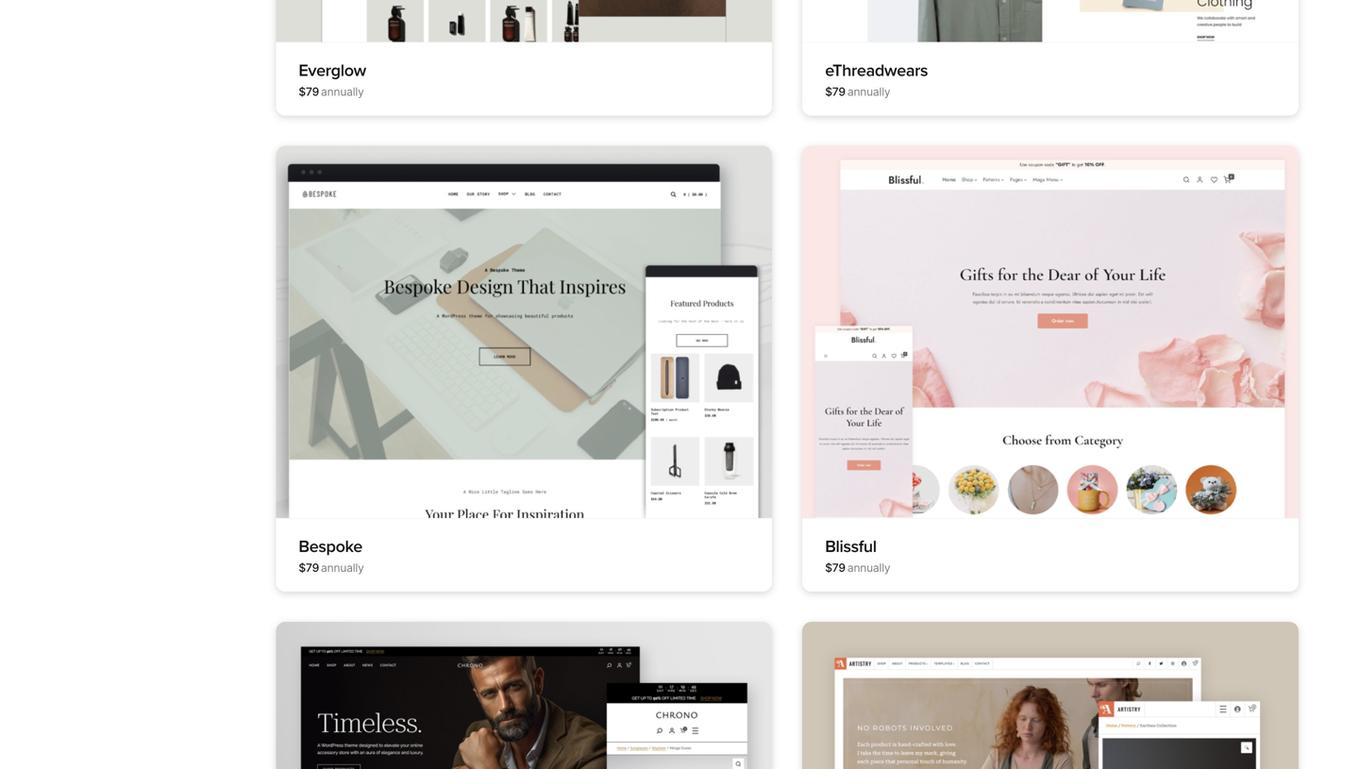Task type: vqa. For each thing, say whether or not it's contained in the screenshot.
list box
no



Task type: describe. For each thing, give the bounding box(es) containing it.
annually for ethreadwears
[[848, 85, 891, 99]]

ethreadwears
[[825, 60, 928, 81]]

annually for everglow
[[321, 85, 364, 99]]

$79 for ethreadwears
[[825, 85, 846, 99]]

everglow
[[299, 60, 366, 81]]

bespoke $79 annually
[[299, 537, 364, 575]]

ethreadwears link
[[825, 60, 928, 81]]

bespoke
[[299, 537, 362, 557]]

blissful link
[[825, 537, 877, 557]]

everglow $79 annually
[[299, 60, 366, 99]]



Task type: locate. For each thing, give the bounding box(es) containing it.
annually inside the everglow $79 annually
[[321, 85, 364, 99]]

$79 inside bespoke $79 annually
[[299, 561, 319, 575]]

annually down ethreadwears
[[848, 85, 891, 99]]

$79 down everglow link
[[299, 85, 319, 99]]

annually down bespoke link
[[321, 561, 364, 575]]

annually inside blissful $79 annually
[[848, 561, 891, 575]]

bespoke link
[[299, 537, 362, 557]]

$79 down ethreadwears
[[825, 85, 846, 99]]

$79 inside blissful $79 annually
[[825, 561, 846, 575]]

$79 down blissful
[[825, 561, 846, 575]]

ethreadwears $79 annually
[[825, 60, 928, 99]]

$79 inside the everglow $79 annually
[[299, 85, 319, 99]]

annually down everglow link
[[321, 85, 364, 99]]

annually inside bespoke $79 annually
[[321, 561, 364, 575]]

$79
[[299, 85, 319, 99], [825, 85, 846, 99], [299, 561, 319, 575], [825, 561, 846, 575]]

annually inside ethreadwears $79 annually
[[848, 85, 891, 99]]

annually for blissful
[[848, 561, 891, 575]]

$79 for everglow
[[299, 85, 319, 99]]

$79 inside ethreadwears $79 annually
[[825, 85, 846, 99]]

blissful $79 annually
[[825, 537, 891, 575]]

$79 for bespoke
[[299, 561, 319, 575]]

annually
[[321, 85, 364, 99], [848, 85, 891, 99], [321, 561, 364, 575], [848, 561, 891, 575]]

annually for bespoke
[[321, 561, 364, 575]]

everglow link
[[299, 60, 366, 81]]

blissful
[[825, 537, 877, 557]]

annually down blissful
[[848, 561, 891, 575]]

$79 down bespoke link
[[299, 561, 319, 575]]

$79 for blissful
[[825, 561, 846, 575]]



